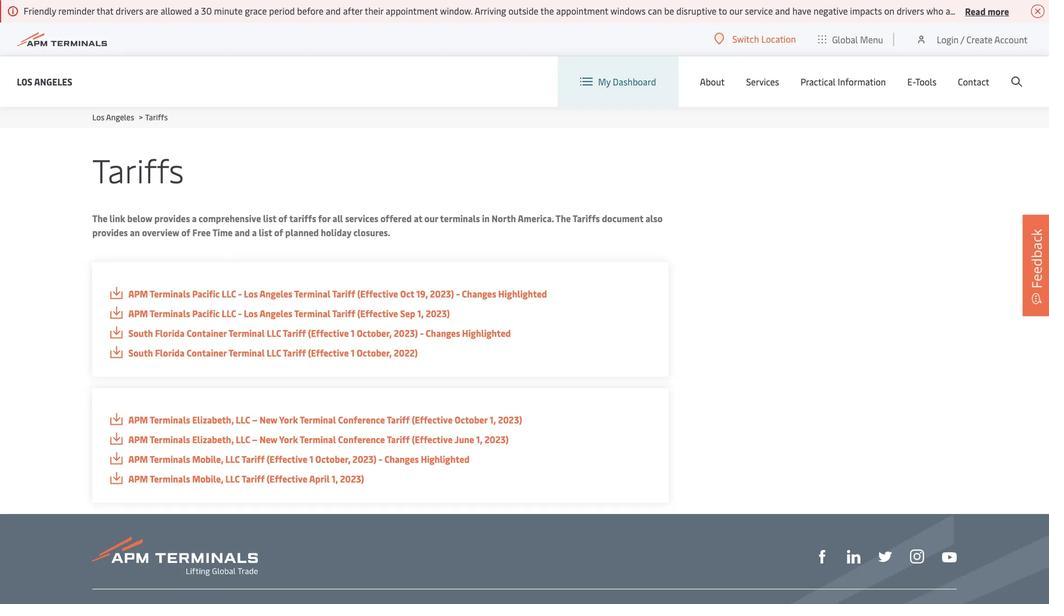 Task type: locate. For each thing, give the bounding box(es) containing it.
0 vertical spatial york
[[279, 414, 298, 426]]

shape link
[[816, 549, 829, 564]]

on right 'impacts'
[[885, 5, 895, 17]]

account
[[995, 33, 1028, 45]]

list left tariffs
[[263, 212, 277, 225]]

june
[[455, 434, 474, 446]]

0 vertical spatial elizabeth,
[[192, 414, 234, 426]]

2 on from the left
[[971, 5, 981, 17]]

1 vertical spatial list
[[259, 226, 272, 239]]

1 vertical spatial tariffs
[[92, 148, 184, 192]]

services button
[[746, 56, 780, 107]]

1 appointment from the left
[[386, 5, 438, 17]]

tariffs right the >
[[145, 112, 168, 123]]

1 vertical spatial south
[[128, 347, 153, 359]]

1 florida from the top
[[155, 327, 185, 340]]

2 terminals from the top
[[150, 307, 190, 320]]

0 vertical spatial container
[[187, 327, 227, 340]]

terminals
[[440, 212, 480, 225]]

tariffs up the below
[[92, 148, 184, 192]]

0 horizontal spatial the
[[92, 212, 108, 225]]

conference up apm terminals elizabeth, llc – new york terminal conference tariff (effective june 1, 2023) link
[[338, 414, 385, 426]]

5 terminals from the top
[[150, 453, 190, 466]]

0 horizontal spatial drivers
[[116, 5, 143, 17]]

drivers left who
[[897, 5, 925, 17]]

on left time.
[[971, 5, 981, 17]]

1 down apm terminals pacific llc - los angeles terminal tariff (effective sep 1, 2023) link on the bottom
[[351, 327, 355, 340]]

1 vertical spatial highlighted
[[462, 327, 511, 340]]

2 appointment from the left
[[556, 5, 609, 17]]

(effective down apm terminals elizabeth, llc – new york terminal conference tariff (effective june 1, 2023)
[[267, 453, 308, 466]]

terminals for apm terminals mobile, llc tariff (effective april 1, 2023)
[[150, 473, 190, 485]]

-
[[238, 288, 242, 300], [456, 288, 460, 300], [238, 307, 242, 320], [420, 327, 424, 340], [379, 453, 383, 466]]

south florida container terminal llc tariff (effective 1 october, 2023) - changes highlighted
[[128, 327, 511, 340]]

0 vertical spatial south
[[128, 327, 153, 340]]

2 conference from the top
[[338, 434, 385, 446]]

1 horizontal spatial los angeles link
[[92, 112, 134, 123]]

before
[[297, 5, 324, 17]]

a down a comprehensive
[[252, 226, 257, 239]]

october, down apm terminals pacific llc - los angeles terminal tariff (effective sep 1, 2023) link on the bottom
[[357, 327, 392, 340]]

3 terminals from the top
[[150, 414, 190, 426]]

apm terminals elizabeth, llc – new york terminal conference tariff (effective june 1, 2023)
[[128, 434, 509, 446]]

2 mobile, from the top
[[192, 473, 224, 485]]

1 drivers from the left
[[116, 5, 143, 17]]

negative
[[814, 5, 848, 17]]

mobile,
[[192, 453, 224, 466], [192, 473, 224, 485]]

elizabeth, for apm terminals elizabeth, llc – new york terminal conference tariff (effective june 1, 2023)
[[192, 434, 234, 446]]

0 vertical spatial october,
[[357, 327, 392, 340]]

1 horizontal spatial our
[[730, 5, 743, 17]]

2023) right october at the left bottom
[[498, 414, 522, 426]]

apm terminals elizabeth, llc – new york terminal conference tariff (effective october 1, 2023)
[[128, 414, 522, 426]]

1 container from the top
[[187, 327, 227, 340]]

1 vertical spatial florida
[[155, 347, 185, 359]]

impacts
[[850, 5, 882, 17]]

1 vertical spatial conference
[[338, 434, 385, 446]]

conference for october
[[338, 414, 385, 426]]

list
[[263, 212, 277, 225], [259, 226, 272, 239]]

1 vertical spatial october,
[[357, 347, 392, 359]]

1 mobile, from the top
[[192, 453, 224, 466]]

0 vertical spatial los angeles link
[[17, 75, 72, 89]]

a
[[194, 5, 199, 17], [252, 226, 257, 239]]

changes
[[462, 288, 496, 300], [426, 327, 460, 340], [385, 453, 419, 466]]

october
[[455, 414, 488, 426]]

llc for apm terminals pacific llc - los angeles terminal tariff (effective oct 19, 2023) - changes highlighted
[[222, 288, 236, 300]]

and for document
[[235, 226, 250, 239]]

0 horizontal spatial on
[[885, 5, 895, 17]]

instagram image
[[910, 550, 925, 564]]

apm for apm terminals pacific llc - los angeles terminal tariff (effective oct 19, 2023) - changes highlighted
[[128, 288, 148, 300]]

1 horizontal spatial appointment
[[556, 5, 609, 17]]

florida for south florida container terminal llc tariff (effective 1 october, 2022)
[[155, 347, 185, 359]]

2 elizabeth, from the top
[[192, 434, 234, 446]]

october, inside south florida container terminal llc tariff (effective 1 october, 2022) link
[[357, 347, 392, 359]]

(effective inside the apm terminals mobile, llc tariff (effective 1 october, 2023) - changes highlighted link
[[267, 453, 308, 466]]

- down apm terminals elizabeth, llc – new york terminal conference tariff (effective june 1, 2023) link
[[379, 453, 383, 466]]

tariff up apm terminals pacific llc - los angeles terminal tariff (effective sep 1, 2023) link on the bottom
[[332, 288, 355, 300]]

offered
[[381, 212, 412, 225]]

2 – from the top
[[252, 434, 258, 446]]

the
[[92, 212, 108, 225], [556, 212, 571, 225]]

appointment right the
[[556, 5, 609, 17]]

october, up the april
[[315, 453, 351, 466]]

of left tariffs
[[279, 212, 288, 225]]

and left have at the right top of page
[[776, 5, 791, 17]]

conference
[[338, 414, 385, 426], [338, 434, 385, 446]]

the left link
[[92, 212, 108, 225]]

oct
[[400, 288, 414, 300]]

1 horizontal spatial on
[[971, 5, 981, 17]]

1 down south florida container terminal llc tariff (effective 1 october, 2023) - changes highlighted link
[[351, 347, 355, 359]]

1 south from the top
[[128, 327, 153, 340]]

october,
[[357, 327, 392, 340], [357, 347, 392, 359], [315, 453, 351, 466]]

apm terminals pacific llc - los angeles terminal tariff (effective oct 19, 2023) - changes highlighted link
[[109, 287, 652, 301]]

switch
[[733, 33, 759, 45]]

llc for apm terminals elizabeth, llc – new york terminal conference tariff (effective october 1, 2023)
[[236, 414, 250, 426]]

1 conference from the top
[[338, 414, 385, 426]]

october, down south florida container terminal llc tariff (effective 1 october, 2023) - changes highlighted link
[[357, 347, 392, 359]]

5 apm from the top
[[128, 453, 148, 466]]

the link below provides a comprehensive list of tariffs for all services offered at our terminals in north america. the tariffs document also provides an overview of free time and a list of planned holiday closures.
[[92, 212, 663, 239]]

conference inside apm terminals elizabeth, llc – new york terminal conference tariff (effective october 1, 2023) link
[[338, 414, 385, 426]]

new for apm terminals elizabeth, llc – new york terminal conference tariff (effective october 1, 2023)
[[260, 414, 278, 426]]

at
[[414, 212, 423, 225]]

1 apm from the top
[[128, 288, 148, 300]]

2 pacific from the top
[[192, 307, 220, 320]]

(effective down apm terminals mobile, llc tariff (effective 1 october, 2023) - changes highlighted
[[267, 473, 308, 485]]

0 horizontal spatial appointment
[[386, 5, 438, 17]]

6 terminals from the top
[[150, 473, 190, 485]]

1 vertical spatial a
[[252, 226, 257, 239]]

1, right june
[[476, 434, 483, 446]]

october, inside south florida container terminal llc tariff (effective 1 october, 2023) - changes highlighted link
[[357, 327, 392, 340]]

0 horizontal spatial a
[[194, 5, 199, 17]]

linkedin__x28_alt_x29__3_ link
[[847, 549, 861, 564]]

2022)
[[394, 347, 418, 359]]

provides down link
[[92, 226, 128, 239]]

pacific for apm terminals pacific llc - los angeles terminal tariff (effective oct 19, 2023) - changes highlighted
[[192, 288, 220, 300]]

– for apm terminals elizabeth, llc – new york terminal conference tariff (effective october 1, 2023)
[[252, 414, 258, 426]]

(effective down the apm terminals pacific llc - los angeles terminal tariff (effective oct 19, 2023) - changes highlighted link
[[357, 307, 398, 320]]

1 horizontal spatial a
[[252, 226, 257, 239]]

2 vertical spatial changes
[[385, 453, 419, 466]]

1 pacific from the top
[[192, 288, 220, 300]]

windows
[[611, 5, 646, 17]]

1 elizabeth, from the top
[[192, 414, 234, 426]]

- down the 19,
[[420, 327, 424, 340]]

1 vertical spatial pacific
[[192, 307, 220, 320]]

container inside south florida container terminal llc tariff (effective 1 october, 2023) - changes highlighted link
[[187, 327, 227, 340]]

tariff down apm terminals mobile, llc tariff (effective 1 october, 2023) - changes highlighted
[[242, 473, 265, 485]]

0 vertical spatial 1
[[351, 327, 355, 340]]

1 vertical spatial –
[[252, 434, 258, 446]]

(effective down apm terminals pacific llc - los angeles terminal tariff (effective oct 19, 2023) - changes highlighted
[[308, 327, 349, 340]]

(effective up apm terminals pacific llc - los angeles terminal tariff (effective sep 1, 2023) link on the bottom
[[357, 288, 398, 300]]

april
[[309, 473, 330, 485]]

york up apm terminals mobile, llc tariff (effective 1 october, 2023) - changes highlighted
[[279, 434, 298, 446]]

on
[[885, 5, 895, 17], [971, 5, 981, 17]]

4 terminals from the top
[[150, 434, 190, 446]]

0 vertical spatial conference
[[338, 414, 385, 426]]

highlighted
[[498, 288, 547, 300], [462, 327, 511, 340], [421, 453, 470, 466]]

grace
[[245, 5, 267, 17]]

2 container from the top
[[187, 347, 227, 359]]

(effective inside apm terminals pacific llc - los angeles terminal tariff (effective sep 1, 2023) link
[[357, 307, 398, 320]]

a left 30
[[194, 5, 199, 17]]

0 vertical spatial new
[[260, 414, 278, 426]]

1 vertical spatial container
[[187, 347, 227, 359]]

0 vertical spatial florida
[[155, 327, 185, 340]]

tariff down south florida container terminal llc tariff (effective 1 october, 2023) - changes highlighted
[[283, 347, 306, 359]]

our right to
[[730, 5, 743, 17]]

1 horizontal spatial drivers
[[897, 5, 925, 17]]

0 vertical spatial highlighted
[[498, 288, 547, 300]]

south for south florida container terminal llc tariff (effective 1 october, 2022)
[[128, 347, 153, 359]]

1 vertical spatial elizabeth,
[[192, 434, 234, 446]]

1, right october at the left bottom
[[490, 414, 496, 426]]

0 vertical spatial mobile,
[[192, 453, 224, 466]]

0 vertical spatial tariffs
[[145, 112, 168, 123]]

(effective down south florida container terminal llc tariff (effective 1 october, 2023) - changes highlighted
[[308, 347, 349, 359]]

2023) right the 19,
[[430, 288, 454, 300]]

contact
[[958, 75, 990, 88]]

provides up overview
[[154, 212, 190, 225]]

1 vertical spatial mobile,
[[192, 473, 224, 485]]

york up apm terminals elizabeth, llc – new york terminal conference tariff (effective june 1, 2023)
[[279, 414, 298, 426]]

0 vertical spatial –
[[252, 414, 258, 426]]

0 vertical spatial a
[[194, 5, 199, 17]]

our right at
[[425, 212, 438, 225]]

2 florida from the top
[[155, 347, 185, 359]]

0 vertical spatial list
[[263, 212, 277, 225]]

drivers left are
[[116, 5, 143, 17]]

their
[[365, 5, 384, 17]]

- inside the apm terminals mobile, llc tariff (effective 1 october, 2023) - changes highlighted link
[[379, 453, 383, 466]]

that
[[97, 5, 114, 17]]

2 york from the top
[[279, 434, 298, 446]]

- up south florida container terminal llc tariff (effective 1 october, 2022)
[[238, 307, 242, 320]]

1 vertical spatial our
[[425, 212, 438, 225]]

read more
[[966, 5, 1010, 17]]

1 horizontal spatial provides
[[154, 212, 190, 225]]

1 vertical spatial 1
[[351, 347, 355, 359]]

york for apm terminals elizabeth, llc – new york terminal conference tariff (effective june 1, 2023)
[[279, 434, 298, 446]]

1 vertical spatial new
[[260, 434, 278, 446]]

read
[[966, 5, 986, 17]]

0 vertical spatial our
[[730, 5, 743, 17]]

tariff down apm terminals pacific llc - los angeles terminal tariff (effective sep 1, 2023)
[[283, 327, 306, 340]]

of left planned
[[274, 226, 283, 239]]

(effective left october at the left bottom
[[412, 414, 453, 426]]

1 new from the top
[[260, 414, 278, 426]]

1 vertical spatial los angeles link
[[92, 112, 134, 123]]

who
[[927, 5, 944, 17]]

terminals
[[150, 288, 190, 300], [150, 307, 190, 320], [150, 414, 190, 426], [150, 434, 190, 446], [150, 453, 190, 466], [150, 473, 190, 485]]

0 vertical spatial changes
[[462, 288, 496, 300]]

after
[[343, 5, 363, 17]]

1, right sep
[[418, 307, 424, 320]]

los
[[17, 75, 32, 88], [92, 112, 105, 123], [244, 288, 258, 300], [244, 307, 258, 320]]

link
[[110, 212, 125, 225]]

2023) down the 19,
[[426, 307, 450, 320]]

twitter image
[[879, 551, 892, 564]]

our inside the link below provides a comprehensive list of tariffs for all services offered at our terminals in north america. the tariffs document also provides an overview of free time and a list of planned holiday closures.
[[425, 212, 438, 225]]

4 apm from the top
[[128, 434, 148, 446]]

apm terminals mobile, llc tariff (effective 1 october, 2023) - changes highlighted
[[128, 453, 470, 466]]

conference inside apm terminals elizabeth, llc – new york terminal conference tariff (effective june 1, 2023) link
[[338, 434, 385, 446]]

3 apm from the top
[[128, 414, 148, 426]]

llc
[[222, 288, 236, 300], [222, 307, 236, 320], [267, 327, 281, 340], [267, 347, 281, 359], [236, 414, 250, 426], [236, 434, 250, 446], [226, 453, 240, 466], [226, 473, 240, 485]]

2 apm from the top
[[128, 307, 148, 320]]

1 vertical spatial york
[[279, 434, 298, 446]]

apm for apm terminals pacific llc - los angeles terminal tariff (effective sep 1, 2023)
[[128, 307, 148, 320]]

2 vertical spatial october,
[[315, 453, 351, 466]]

19,
[[417, 288, 428, 300]]

and inside the link below provides a comprehensive list of tariffs for all services offered at our terminals in north america. the tariffs document also provides an overview of free time and a list of planned holiday closures.
[[235, 226, 250, 239]]

service
[[745, 5, 773, 17]]

llc for apm terminals mobile, llc tariff (effective april 1, 2023)
[[226, 473, 240, 485]]

apmt footer logo image
[[92, 537, 258, 577]]

list left planned
[[259, 226, 272, 239]]

0 horizontal spatial and
[[235, 226, 250, 239]]

appointment
[[386, 5, 438, 17], [556, 5, 609, 17]]

0 vertical spatial pacific
[[192, 288, 220, 300]]

the right the america.
[[556, 212, 571, 225]]

read more button
[[966, 4, 1010, 18]]

1 down apm terminals elizabeth, llc – new york terminal conference tariff (effective june 1, 2023)
[[310, 453, 313, 466]]

1 horizontal spatial the
[[556, 212, 571, 225]]

october, for 2023)
[[357, 327, 392, 340]]

and right the time
[[235, 226, 250, 239]]

apm terminals pacific llc - los angeles terminal tariff (effective sep 1, 2023) link
[[109, 307, 652, 321]]

appointment right their
[[386, 5, 438, 17]]

tariffs left document in the top right of the page
[[573, 212, 600, 225]]

and left after
[[326, 5, 341, 17]]

1 york from the top
[[279, 414, 298, 426]]

2023)
[[430, 288, 454, 300], [426, 307, 450, 320], [394, 327, 418, 340], [498, 414, 522, 426], [485, 434, 509, 446], [353, 453, 377, 466], [340, 473, 364, 485]]

2 south from the top
[[128, 347, 153, 359]]

llc for apm terminals mobile, llc tariff (effective 1 october, 2023) - changes highlighted
[[226, 453, 240, 466]]

angeles
[[34, 75, 72, 88], [106, 112, 134, 123], [260, 288, 293, 300], [260, 307, 293, 320]]

(effective left june
[[412, 434, 453, 446]]

1 on from the left
[[885, 5, 895, 17]]

1 horizontal spatial changes
[[426, 327, 460, 340]]

drivers
[[116, 5, 143, 17], [897, 5, 925, 17]]

apm terminals elizabeth, llc – new york terminal conference tariff (effective october 1, 2023) link
[[109, 413, 652, 427]]

6 apm from the top
[[128, 473, 148, 485]]

york for apm terminals elizabeth, llc – new york terminal conference tariff (effective october 1, 2023)
[[279, 414, 298, 426]]

(effective inside apm terminals elizabeth, llc – new york terminal conference tariff (effective october 1, 2023) link
[[412, 414, 453, 426]]

tariff
[[332, 288, 355, 300], [332, 307, 355, 320], [283, 327, 306, 340], [283, 347, 306, 359], [387, 414, 410, 426], [387, 434, 410, 446], [242, 453, 265, 466], [242, 473, 265, 485]]

north
[[492, 212, 516, 225]]

time
[[213, 226, 233, 239]]

2 horizontal spatial and
[[776, 5, 791, 17]]

1 – from the top
[[252, 414, 258, 426]]

also
[[646, 212, 663, 225]]

south florida container terminal llc tariff (effective 1 october, 2022) link
[[109, 346, 652, 360]]

1 vertical spatial provides
[[92, 226, 128, 239]]

conference down apm terminals elizabeth, llc – new york terminal conference tariff (effective october 1, 2023) link
[[338, 434, 385, 446]]

allowed
[[161, 5, 192, 17]]

2023) right the april
[[340, 473, 364, 485]]

provides
[[154, 212, 190, 225], [92, 226, 128, 239]]

2 new from the top
[[260, 434, 278, 446]]

container inside south florida container terminal llc tariff (effective 1 october, 2022) link
[[187, 347, 227, 359]]

–
[[252, 414, 258, 426], [252, 434, 258, 446]]

dashboard
[[613, 75, 656, 88]]

(effective
[[357, 288, 398, 300], [357, 307, 398, 320], [308, 327, 349, 340], [308, 347, 349, 359], [412, 414, 453, 426], [412, 434, 453, 446], [267, 453, 308, 466], [267, 473, 308, 485]]

tariffs
[[145, 112, 168, 123], [92, 148, 184, 192], [573, 212, 600, 225]]

a inside the link below provides a comprehensive list of tariffs for all services offered at our terminals in north america. the tariffs document also provides an overview of free time and a list of planned holiday closures.
[[252, 226, 257, 239]]

services
[[345, 212, 379, 225]]

2 vertical spatial tariffs
[[573, 212, 600, 225]]

0 horizontal spatial our
[[425, 212, 438, 225]]

tariff down apm terminals pacific llc - los angeles terminal tariff (effective oct 19, 2023) - changes highlighted
[[332, 307, 355, 320]]

conference for june
[[338, 434, 385, 446]]

los angeles link
[[17, 75, 72, 89], [92, 112, 134, 123]]

(effective inside south florida container terminal llc tariff (effective 1 october, 2022) link
[[308, 347, 349, 359]]

1 terminals from the top
[[150, 288, 190, 300]]



Task type: describe. For each thing, give the bounding box(es) containing it.
(effective inside apm terminals mobile, llc tariff (effective april 1, 2023) link
[[267, 473, 308, 485]]

0 vertical spatial provides
[[154, 212, 190, 225]]

>
[[139, 112, 143, 123]]

1 for 2023)
[[351, 327, 355, 340]]

container for south florida container terminal llc tariff (effective 1 october, 2023) - changes highlighted
[[187, 327, 227, 340]]

2023) down apm terminals elizabeth, llc – new york terminal conference tariff (effective june 1, 2023) link
[[353, 453, 377, 466]]

and for appointment
[[776, 5, 791, 17]]

(effective inside south florida container terminal llc tariff (effective 1 october, 2023) - changes highlighted link
[[308, 327, 349, 340]]

drivers
[[1006, 5, 1034, 17]]

2023) up 2022)
[[394, 327, 418, 340]]

30
[[201, 5, 212, 17]]

llc for apm terminals pacific llc - los angeles terminal tariff (effective sep 1, 2023)
[[222, 307, 236, 320]]

e-tools button
[[908, 56, 937, 107]]

switch location button
[[715, 33, 796, 45]]

2 drivers from the left
[[897, 5, 925, 17]]

document
[[602, 212, 644, 225]]

friendly reminder that drivers are allowed a 30 minute grace period before and after their appointment window. arriving outside the appointment windows can be disruptive to our service and have negative impacts on drivers who arrive on time. drivers tha
[[24, 5, 1050, 17]]

terminal for apm terminals pacific llc - los angeles terminal tariff (effective sep 1, 2023)
[[294, 307, 331, 320]]

0 horizontal spatial los angeles link
[[17, 75, 72, 89]]

window.
[[440, 5, 473, 17]]

closures.
[[354, 226, 390, 239]]

2 the from the left
[[556, 212, 571, 225]]

/
[[961, 33, 965, 45]]

- inside apm terminals pacific llc - los angeles terminal tariff (effective sep 1, 2023) link
[[238, 307, 242, 320]]

login / create account link
[[916, 23, 1028, 56]]

fill 44 link
[[879, 549, 892, 564]]

terminals for apm terminals pacific llc - los angeles terminal tariff (effective sep 1, 2023)
[[150, 307, 190, 320]]

florida for south florida container terminal llc tariff (effective 1 october, 2023) - changes highlighted
[[155, 327, 185, 340]]

- up apm terminals pacific llc - los angeles terminal tariff (effective sep 1, 2023)
[[238, 288, 242, 300]]

terminal for apm terminals elizabeth, llc – new york terminal conference tariff (effective june 1, 2023)
[[300, 434, 336, 446]]

switch location
[[733, 33, 796, 45]]

planned
[[285, 226, 319, 239]]

overview
[[142, 226, 179, 239]]

youtube image
[[943, 553, 957, 563]]

0 horizontal spatial changes
[[385, 453, 419, 466]]

pacific for apm terminals pacific llc - los angeles terminal tariff (effective sep 1, 2023)
[[192, 307, 220, 320]]

my
[[598, 75, 611, 88]]

tariff up apm terminals elizabeth, llc – new york terminal conference tariff (effective june 1, 2023) link
[[387, 414, 410, 426]]

minute
[[214, 5, 243, 17]]

tariff up apm terminals mobile, llc tariff (effective april 1, 2023)
[[242, 453, 265, 466]]

container for south florida container terminal llc tariff (effective 1 october, 2022)
[[187, 347, 227, 359]]

feedback
[[1028, 229, 1046, 289]]

apm terminals mobile, llc tariff (effective 1 october, 2023) - changes highlighted link
[[109, 453, 652, 467]]

(effective inside the apm terminals pacific llc - los angeles terminal tariff (effective oct 19, 2023) - changes highlighted link
[[357, 288, 398, 300]]

in
[[482, 212, 490, 225]]

time.
[[983, 5, 1004, 17]]

close alert image
[[1032, 5, 1045, 18]]

global menu
[[832, 33, 884, 45]]

apm for apm terminals elizabeth, llc – new york terminal conference tariff (effective june 1, 2023)
[[128, 434, 148, 446]]

services
[[746, 75, 780, 88]]

apm terminals elizabeth, llc – new york terminal conference tariff (effective june 1, 2023) link
[[109, 433, 652, 447]]

e-tools
[[908, 75, 937, 88]]

about
[[700, 75, 725, 88]]

be
[[665, 5, 674, 17]]

2 horizontal spatial changes
[[462, 288, 496, 300]]

2 vertical spatial 1
[[310, 453, 313, 466]]

- inside south florida container terminal llc tariff (effective 1 october, 2023) - changes highlighted link
[[420, 327, 424, 340]]

1, right the april
[[332, 473, 338, 485]]

tariffs inside the link below provides a comprehensive list of tariffs for all services offered at our terminals in north america. the tariffs document also provides an overview of free time and a list of planned holiday closures.
[[573, 212, 600, 225]]

free
[[192, 226, 211, 239]]

terminal for apm terminals pacific llc - los angeles terminal tariff (effective oct 19, 2023) - changes highlighted
[[294, 288, 331, 300]]

south for south florida container terminal llc tariff (effective 1 october, 2023) - changes highlighted
[[128, 327, 153, 340]]

october, for 2022)
[[357, 347, 392, 359]]

apm for apm terminals mobile, llc tariff (effective 1 october, 2023) - changes highlighted
[[128, 453, 148, 466]]

are
[[146, 5, 158, 17]]

terminals for apm terminals mobile, llc tariff (effective 1 october, 2023) - changes highlighted
[[150, 453, 190, 466]]

facebook image
[[816, 551, 829, 564]]

south florida container terminal llc tariff (effective 1 october, 2022)
[[128, 347, 418, 359]]

a comprehensive
[[192, 212, 261, 225]]

mobile, for apm terminals mobile, llc tariff (effective 1 october, 2023) - changes highlighted
[[192, 453, 224, 466]]

elizabeth, for apm terminals elizabeth, llc – new york terminal conference tariff (effective october 1, 2023)
[[192, 414, 234, 426]]

1 vertical spatial changes
[[426, 327, 460, 340]]

instagram link
[[910, 549, 925, 564]]

more
[[988, 5, 1010, 17]]

practical information button
[[801, 56, 886, 107]]

login / create account
[[937, 33, 1028, 45]]

mobile, for apm terminals mobile, llc tariff (effective april 1, 2023)
[[192, 473, 224, 485]]

contact button
[[958, 56, 990, 107]]

about button
[[700, 56, 725, 107]]

2 vertical spatial highlighted
[[421, 453, 470, 466]]

new for apm terminals elizabeth, llc – new york terminal conference tariff (effective june 1, 2023)
[[260, 434, 278, 446]]

friendly
[[24, 5, 56, 17]]

apm for apm terminals elizabeth, llc – new york terminal conference tariff (effective october 1, 2023)
[[128, 414, 148, 426]]

create
[[967, 33, 993, 45]]

terminals for apm terminals elizabeth, llc – new york terminal conference tariff (effective october 1, 2023)
[[150, 414, 190, 426]]

an
[[130, 226, 140, 239]]

– for apm terminals elizabeth, llc – new york terminal conference tariff (effective june 1, 2023)
[[252, 434, 258, 446]]

outside
[[509, 5, 539, 17]]

all
[[333, 212, 343, 225]]

terminals for apm terminals pacific llc - los angeles terminal tariff (effective oct 19, 2023) - changes highlighted
[[150, 288, 190, 300]]

reminder
[[58, 5, 95, 17]]

los angeles > tariffs
[[92, 112, 168, 123]]

for
[[318, 212, 331, 225]]

holiday
[[321, 226, 352, 239]]

practical
[[801, 75, 836, 88]]

tha
[[1036, 5, 1050, 17]]

- right the 19,
[[456, 288, 460, 300]]

practical information
[[801, 75, 886, 88]]

apm terminals pacific llc - los angeles terminal tariff (effective oct 19, 2023) - changes highlighted
[[128, 288, 547, 300]]

0 horizontal spatial provides
[[92, 226, 128, 239]]

terminals for apm terminals elizabeth, llc – new york terminal conference tariff (effective june 1, 2023)
[[150, 434, 190, 446]]

2023) down october at the left bottom
[[485, 434, 509, 446]]

location
[[762, 33, 796, 45]]

below
[[127, 212, 152, 225]]

october, inside the apm terminals mobile, llc tariff (effective 1 october, 2023) - changes highlighted link
[[315, 453, 351, 466]]

los angeles
[[17, 75, 72, 88]]

information
[[838, 75, 886, 88]]

1 for 2022)
[[351, 347, 355, 359]]

feedback button
[[1023, 215, 1050, 316]]

the
[[541, 5, 554, 17]]

can
[[648, 5, 662, 17]]

login
[[937, 33, 959, 45]]

llc for apm terminals elizabeth, llc – new york terminal conference tariff (effective june 1, 2023)
[[236, 434, 250, 446]]

1 the from the left
[[92, 212, 108, 225]]

1 horizontal spatial and
[[326, 5, 341, 17]]

(effective inside apm terminals elizabeth, llc – new york terminal conference tariff (effective june 1, 2023) link
[[412, 434, 453, 446]]

tariffs
[[289, 212, 316, 225]]

have
[[793, 5, 812, 17]]

apm for apm terminals mobile, llc tariff (effective april 1, 2023)
[[128, 473, 148, 485]]

tariff down apm terminals elizabeth, llc – new york terminal conference tariff (effective october 1, 2023) link
[[387, 434, 410, 446]]

arrive
[[946, 5, 969, 17]]

terminal for apm terminals elizabeth, llc – new york terminal conference tariff (effective october 1, 2023)
[[300, 414, 336, 426]]

apm terminals mobile, llc tariff (effective april 1, 2023)
[[128, 473, 364, 485]]

arriving
[[475, 5, 506, 17]]

south florida container terminal llc tariff (effective 1 october, 2023) - changes highlighted link
[[109, 327, 652, 341]]

my dashboard
[[598, 75, 656, 88]]

apm terminals pacific llc - los angeles terminal tariff (effective sep 1, 2023)
[[128, 307, 450, 320]]

global menu button
[[808, 22, 895, 56]]

sep
[[400, 307, 416, 320]]

menu
[[861, 33, 884, 45]]

period
[[269, 5, 295, 17]]

global
[[832, 33, 858, 45]]

linkedin image
[[847, 551, 861, 564]]

of left free
[[181, 226, 190, 239]]

you tube link
[[943, 550, 957, 564]]

apm terminals mobile, llc tariff (effective april 1, 2023) link
[[109, 472, 652, 486]]



Task type: vqa. For each thing, say whether or not it's contained in the screenshot.
first 10/05/23
no



